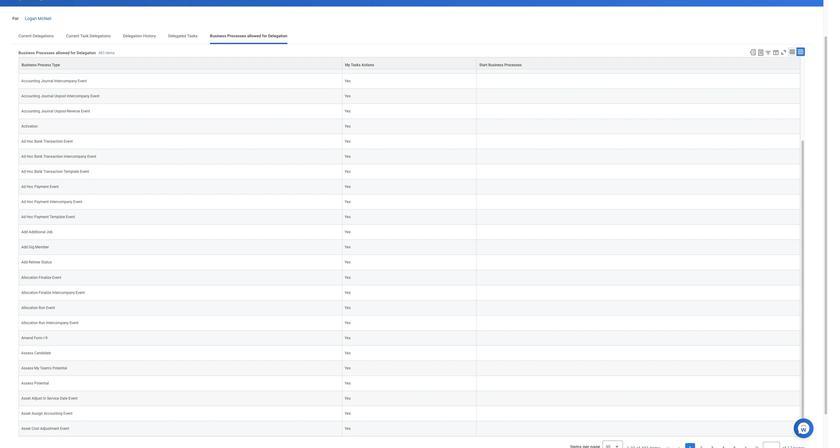 Task type: describe. For each thing, give the bounding box(es) containing it.
payment for event
[[34, 185, 49, 189]]

history
[[143, 34, 156, 38]]

yes for row containing add gig member
[[345, 246, 351, 250]]

accounting journal unpost intercompany event element
[[21, 93, 100, 98]]

allocation for allocation finalize event
[[21, 276, 38, 280]]

row containing ad hoc bank transaction event
[[19, 134, 801, 149]]

assess my team's potential
[[21, 367, 67, 371]]

task
[[80, 34, 89, 38]]

allocation for allocation run intercompany event
[[21, 321, 38, 326]]

allocation finalize intercompany event
[[21, 291, 85, 295]]

row containing ad hoc bank transaction intercompany event
[[19, 149, 801, 165]]

allowed for business processes allowed for delegation 483 items
[[56, 51, 70, 55]]

my tasks actions button
[[343, 57, 477, 69]]

accounting for accounting journal unpost intercompany event
[[21, 94, 40, 98]]

ad hoc payment template event
[[21, 215, 75, 220]]

yes for row containing ad hoc bank transaction template event
[[345, 170, 351, 174]]

asset adjust in service date event element
[[21, 396, 78, 401]]

yes for row containing accounting journal intercompany event
[[345, 79, 351, 83]]

yes for row containing activation
[[345, 124, 351, 129]]

row containing amend form i-9
[[19, 331, 801, 346]]

business processes allowed for delegation
[[210, 34, 288, 38]]

1 row from the top
[[19, 43, 801, 58]]

assess potential
[[21, 382, 49, 386]]

my inside popup button
[[345, 63, 350, 67]]

yes for row containing asset cost adjustment event
[[345, 427, 351, 432]]

row containing asset assign accounting event
[[19, 407, 801, 422]]

add retiree status
[[21, 261, 52, 265]]

accounting journal unpost-reverse event element
[[21, 108, 90, 114]]

ad hoc payment event element
[[21, 184, 59, 189]]

ad hoc bank transaction event element
[[21, 138, 73, 144]]

yes for row containing asset assign accounting event
[[345, 412, 351, 417]]

ad hoc bank transaction event
[[21, 139, 73, 144]]

0 vertical spatial template
[[64, 170, 79, 174]]

status inside the pagination element
[[627, 446, 661, 449]]

retiree
[[29, 261, 40, 265]]

in
[[43, 397, 46, 401]]

mcneil
[[38, 16, 51, 21]]

asset assign accounting event element
[[21, 411, 72, 417]]

journal for event
[[41, 64, 53, 68]]

ad hoc bank transaction intercompany event
[[21, 155, 96, 159]]

journal for unpost
[[41, 94, 53, 98]]

add retiree status element
[[21, 259, 52, 265]]

row containing accounting journal unpost-reverse event
[[19, 104, 801, 119]]

yes for row containing asset adjust in service date event
[[345, 397, 351, 401]]

finalize for intercompany
[[39, 291, 51, 295]]

tasks for my
[[351, 63, 361, 67]]

activation element
[[21, 123, 38, 129]]

payment for intercompany
[[34, 200, 49, 204]]

yes for row containing accounting journal unpost intercompany event
[[345, 94, 351, 98]]

activation
[[21, 124, 38, 129]]

expand table image
[[798, 49, 805, 55]]

pagination element
[[627, 438, 806, 449]]

assess my team's potential element
[[21, 366, 67, 371]]

bank for ad hoc bank transaction event
[[34, 139, 43, 144]]

intercompany up reverse
[[67, 94, 90, 98]]

process
[[38, 63, 51, 67]]

member
[[35, 246, 49, 250]]

accounting journal intercompany event element
[[21, 78, 87, 83]]

yes for row containing assess my team's potential
[[345, 367, 351, 371]]

transaction for event
[[43, 139, 63, 144]]

1 vertical spatial potential
[[34, 382, 49, 386]]

row containing ad hoc payment event
[[19, 180, 801, 195]]

adjust
[[32, 397, 42, 401]]

allocation for allocation run event
[[21, 306, 38, 310]]

additional
[[29, 230, 45, 235]]

team's
[[40, 367, 52, 371]]

current for current delegations
[[19, 34, 32, 38]]

intercompany inside 'element'
[[52, 291, 75, 295]]

my tasks actions
[[345, 63, 375, 67]]

accounting down service on the bottom
[[44, 412, 63, 417]]

yes for row containing accounting journal event
[[345, 64, 351, 68]]

assess candidate element
[[21, 350, 51, 356]]

table image
[[790, 49, 796, 55]]

asset assign accounting event
[[21, 412, 72, 417]]

hoc for ad hoc payment template event
[[27, 215, 33, 220]]

list inside the pagination element
[[686, 444, 740, 449]]

yes for row containing ad hoc payment event
[[345, 185, 351, 189]]

start business processes
[[480, 63, 522, 67]]

assess for assess candidate
[[21, 352, 33, 356]]

assess potential element
[[21, 381, 49, 386]]

tasks for delegated
[[187, 34, 198, 38]]

event inside 'element'
[[76, 291, 85, 295]]

asset adjust in service date event
[[21, 397, 78, 401]]

transaction for intercompany
[[43, 155, 63, 159]]

hoc for ad hoc bank transaction intercompany event
[[27, 155, 33, 159]]

add for add gig member
[[21, 246, 28, 250]]

yes for row containing add additional job
[[345, 230, 351, 235]]

finalize for event
[[39, 276, 51, 280]]

status
[[41, 261, 52, 265]]

allocation finalize intercompany event element
[[21, 290, 85, 295]]

assess for assess potential
[[21, 382, 33, 386]]

form
[[34, 336, 43, 341]]

candidate
[[34, 352, 51, 356]]

for for business processes allowed for delegation 483 items
[[71, 51, 76, 55]]

chevron right small image
[[743, 446, 749, 449]]

logan mcneil
[[25, 16, 51, 21]]

accounting journal intercompany event
[[21, 79, 87, 83]]

payment for template
[[34, 215, 49, 220]]

row containing assess potential
[[19, 377, 801, 392]]

delegation for business processes allowed for delegation 483 items
[[77, 51, 96, 55]]

yes for row containing accounting journal unpost-reverse event
[[345, 109, 351, 114]]

business for business processes allowed for delegation 483 items
[[19, 51, 35, 55]]

chevron 2x right small image
[[754, 446, 761, 449]]

run for event
[[39, 306, 45, 310]]

for
[[12, 16, 19, 21]]

9
[[46, 336, 48, 341]]

items per page element
[[570, 438, 624, 449]]

0 horizontal spatial my
[[34, 367, 39, 371]]

delegated
[[168, 34, 186, 38]]

accounting journal unpost intercompany event
[[21, 94, 100, 98]]

row containing accounting journal event
[[19, 58, 801, 74]]

current for current task delegations
[[66, 34, 79, 38]]

journal for intercompany
[[41, 79, 53, 83]]

ad hoc payment template event element
[[21, 214, 75, 220]]

items
[[106, 51, 115, 55]]

add for add additional job
[[21, 230, 28, 235]]

1 vertical spatial template
[[50, 215, 65, 220]]

ad hoc payment event
[[21, 185, 59, 189]]

asset for asset adjust in service date event
[[21, 397, 31, 401]]

export to worksheets image
[[758, 49, 765, 56]]

business processes allowed for delegation 483 items
[[19, 51, 115, 55]]

yes for row containing allocation finalize intercompany event
[[345, 291, 351, 295]]



Task type: locate. For each thing, give the bounding box(es) containing it.
template
[[64, 170, 79, 174], [50, 215, 65, 220]]

bank inside 'element'
[[34, 139, 43, 144]]

1 delegations from the left
[[33, 34, 54, 38]]

for
[[262, 34, 267, 38], [71, 51, 76, 55]]

transaction up ad hoc bank transaction template event element
[[43, 155, 63, 159]]

transaction down ad hoc bank transaction intercompany event
[[43, 170, 63, 174]]

delegation history
[[123, 34, 156, 38]]

0 vertical spatial bank
[[34, 139, 43, 144]]

intercompany up ad hoc bank transaction template event element
[[64, 155, 86, 159]]

my
[[345, 63, 350, 67], [34, 367, 39, 371]]

allocation finalize event element
[[21, 275, 61, 280]]

18 row from the top
[[19, 286, 801, 301]]

row containing assess candidate
[[19, 346, 801, 362]]

1 vertical spatial assess
[[21, 367, 33, 371]]

1 payment from the top
[[34, 185, 49, 189]]

row containing asset cost adjustment event
[[19, 422, 801, 437]]

10 yes from the top
[[345, 200, 351, 204]]

journal for unpost-
[[41, 109, 53, 114]]

allocation finalize event
[[21, 276, 61, 280]]

current down logan
[[19, 34, 32, 38]]

add left "gig"
[[21, 246, 28, 250]]

5 yes from the top
[[345, 124, 351, 129]]

ad hoc payment intercompany event element
[[21, 199, 82, 204]]

accounting journal unpost-reverse event
[[21, 109, 90, 114]]

delegations down mcneil
[[33, 34, 54, 38]]

reverse
[[67, 109, 80, 114]]

2 allocation from the top
[[21, 291, 38, 295]]

chevron 2x left small image
[[665, 446, 672, 449]]

accounting
[[21, 64, 40, 68], [21, 79, 40, 83], [21, 94, 40, 98], [21, 109, 40, 114], [44, 412, 63, 417]]

list
[[686, 444, 740, 449]]

11 yes from the top
[[345, 215, 351, 220]]

0 horizontal spatial processes
[[36, 51, 55, 55]]

asset left adjust
[[21, 397, 31, 401]]

tasks
[[187, 34, 198, 38], [351, 63, 361, 67]]

1 finalize from the top
[[39, 276, 51, 280]]

row containing add gig member
[[19, 240, 801, 255]]

0 vertical spatial my
[[345, 63, 350, 67]]

3 asset from the top
[[21, 427, 31, 432]]

bank up ad hoc payment event element
[[34, 170, 43, 174]]

1 journal from the top
[[41, 64, 53, 68]]

adjustment
[[40, 427, 59, 432]]

1 horizontal spatial delegation
[[123, 34, 142, 38]]

2 horizontal spatial delegation
[[268, 34, 288, 38]]

2 vertical spatial add
[[21, 261, 28, 265]]

1 ad from the top
[[21, 139, 26, 144]]

3 assess from the top
[[21, 382, 33, 386]]

1 vertical spatial transaction
[[43, 155, 63, 159]]

1 vertical spatial processes
[[36, 51, 55, 55]]

10 row from the top
[[19, 165, 801, 180]]

hoc down activation
[[27, 139, 33, 144]]

processes inside popup button
[[505, 63, 522, 67]]

6 hoc from the top
[[27, 215, 33, 220]]

2 payment from the top
[[34, 200, 49, 204]]

add left retiree
[[21, 261, 28, 265]]

yes for row containing assess potential
[[345, 382, 351, 386]]

yes for row containing allocation run intercompany event
[[345, 321, 351, 326]]

tasks left actions
[[351, 63, 361, 67]]

row containing allocation finalize intercompany event
[[19, 286, 801, 301]]

delegation for business processes allowed for delegation
[[268, 34, 288, 38]]

current delegations
[[19, 34, 54, 38]]

ad hoc bank transaction template event element
[[21, 169, 89, 174]]

accounting for accounting journal intercompany event
[[21, 79, 40, 83]]

allocation run event
[[21, 306, 55, 310]]

4 row from the top
[[19, 74, 801, 89]]

row containing ad hoc payment template event
[[19, 210, 801, 225]]

25 row from the top
[[19, 392, 801, 407]]

1 vertical spatial asset
[[21, 412, 31, 417]]

accounting down the accounting journal intercompany event
[[21, 94, 40, 98]]

transaction inside 'element'
[[43, 139, 63, 144]]

2 delegations from the left
[[90, 34, 111, 38]]

1 current from the left
[[19, 34, 32, 38]]

accounting down business process type
[[21, 79, 40, 83]]

row containing add retiree status
[[19, 255, 801, 271]]

21 yes from the top
[[345, 367, 351, 371]]

8 yes from the top
[[345, 170, 351, 174]]

my left team's
[[34, 367, 39, 371]]

row containing business process type
[[19, 57, 801, 69]]

processes
[[228, 34, 246, 38], [36, 51, 55, 55], [505, 63, 522, 67]]

payment
[[34, 185, 49, 189], [34, 200, 49, 204], [34, 215, 49, 220]]

1 horizontal spatial allowed
[[247, 34, 261, 38]]

for for business processes allowed for delegation
[[262, 34, 267, 38]]

1 vertical spatial finalize
[[39, 291, 51, 295]]

ad hoc bank transaction intercompany event element
[[21, 153, 96, 159]]

2 row from the top
[[19, 57, 801, 69]]

tab list containing current delegations
[[12, 29, 812, 44]]

payment up ad hoc payment intercompany event element
[[34, 185, 49, 189]]

run up i-
[[39, 321, 45, 326]]

date
[[60, 397, 68, 401]]

row containing asset adjust in service date event
[[19, 392, 801, 407]]

17 row from the top
[[19, 271, 801, 286]]

26 row from the top
[[19, 407, 801, 422]]

2 hoc from the top
[[27, 155, 33, 159]]

2 transaction from the top
[[43, 155, 63, 159]]

template down ad hoc bank transaction intercompany event
[[64, 170, 79, 174]]

18 yes from the top
[[345, 321, 351, 326]]

hoc for ad hoc payment event
[[27, 185, 33, 189]]

13 yes from the top
[[345, 246, 351, 250]]

allocation
[[21, 276, 38, 280], [21, 291, 38, 295], [21, 306, 38, 310], [21, 321, 38, 326]]

5 row from the top
[[19, 89, 801, 104]]

row containing activation
[[19, 119, 801, 134]]

16 yes from the top
[[345, 291, 351, 295]]

bank for ad hoc bank transaction template event
[[34, 170, 43, 174]]

i-
[[44, 336, 46, 341]]

current
[[19, 34, 32, 38], [66, 34, 79, 38]]

1 horizontal spatial tasks
[[351, 63, 361, 67]]

1 horizontal spatial delegations
[[90, 34, 111, 38]]

potential
[[52, 367, 67, 371], [34, 382, 49, 386]]

delegations right task
[[90, 34, 111, 38]]

assess down amend
[[21, 352, 33, 356]]

1 vertical spatial bank
[[34, 155, 43, 159]]

yes
[[345, 64, 351, 68], [345, 79, 351, 83], [345, 94, 351, 98], [345, 109, 351, 114], [345, 124, 351, 129], [345, 139, 351, 144], [345, 155, 351, 159], [345, 170, 351, 174], [345, 185, 351, 189], [345, 200, 351, 204], [345, 215, 351, 220], [345, 230, 351, 235], [345, 246, 351, 250], [345, 261, 351, 265], [345, 276, 351, 280], [345, 291, 351, 295], [345, 306, 351, 310], [345, 321, 351, 326], [345, 336, 351, 341], [345, 352, 351, 356], [345, 367, 351, 371], [345, 382, 351, 386], [345, 397, 351, 401], [345, 412, 351, 417], [345, 427, 351, 432]]

4 hoc from the top
[[27, 185, 33, 189]]

4 ad from the top
[[21, 185, 26, 189]]

allowed
[[247, 34, 261, 38], [56, 51, 70, 55]]

intercompany up accounting journal unpost intercompany event element
[[54, 79, 77, 83]]

ad for ad hoc bank transaction event
[[21, 139, 26, 144]]

allocation down retiree
[[21, 276, 38, 280]]

cell
[[19, 43, 343, 58], [343, 43, 477, 58], [477, 43, 801, 58], [477, 74, 801, 89], [477, 89, 801, 104], [477, 104, 801, 119], [477, 119, 801, 134], [477, 134, 801, 149], [477, 149, 801, 165], [477, 165, 801, 180], [477, 180, 801, 195], [477, 195, 801, 210], [477, 210, 801, 225], [477, 225, 801, 240], [477, 240, 801, 255], [477, 255, 801, 271], [477, 286, 801, 301], [477, 301, 801, 316], [477, 316, 801, 331], [477, 331, 801, 346], [477, 346, 801, 362], [477, 362, 801, 377], [477, 377, 801, 392], [477, 392, 801, 407], [477, 407, 801, 422]]

1 vertical spatial run
[[39, 321, 45, 326]]

add additional job element
[[21, 229, 53, 235]]

7 row from the top
[[19, 119, 801, 134]]

0 horizontal spatial for
[[71, 51, 76, 55]]

yes for row containing ad hoc payment template event
[[345, 215, 351, 220]]

assess for assess my team's potential
[[21, 367, 33, 371]]

2 vertical spatial bank
[[34, 170, 43, 174]]

2 vertical spatial asset
[[21, 427, 31, 432]]

2 asset from the top
[[21, 412, 31, 417]]

intercompany down allocation finalize event
[[52, 291, 75, 295]]

20 row from the top
[[19, 316, 801, 331]]

483
[[98, 51, 105, 55]]

allocation up allocation run intercompany event element
[[21, 306, 38, 310]]

start
[[480, 63, 488, 67]]

gig
[[29, 246, 34, 250]]

1 vertical spatial tasks
[[351, 63, 361, 67]]

row containing allocation run intercompany event
[[19, 316, 801, 331]]

hoc inside 'element'
[[27, 139, 33, 144]]

3 transaction from the top
[[43, 170, 63, 174]]

0 horizontal spatial delegations
[[33, 34, 54, 38]]

actions
[[362, 63, 375, 67]]

1 transaction from the top
[[43, 139, 63, 144]]

4 journal from the top
[[41, 109, 53, 114]]

0 vertical spatial for
[[262, 34, 267, 38]]

row containing ad hoc payment intercompany event
[[19, 195, 801, 210]]

row containing assess my team's potential
[[19, 362, 801, 377]]

17 yes from the top
[[345, 306, 351, 310]]

potential right team's
[[52, 367, 67, 371]]

fullscreen image
[[781, 49, 788, 56]]

assess inside 'element'
[[21, 352, 33, 356]]

27 row from the top
[[19, 422, 801, 437]]

3 yes from the top
[[345, 94, 351, 98]]

transaction for template
[[43, 170, 63, 174]]

12 yes from the top
[[345, 230, 351, 235]]

add
[[21, 230, 28, 235], [21, 246, 28, 250], [21, 261, 28, 265]]

4 allocation from the top
[[21, 321, 38, 326]]

finalize down status
[[39, 276, 51, 280]]

8 row from the top
[[19, 134, 801, 149]]

ad hoc bank transaction template event
[[21, 170, 89, 174]]

1 bank from the top
[[34, 139, 43, 144]]

row containing accounting journal intercompany event
[[19, 74, 801, 89]]

3 payment from the top
[[34, 215, 49, 220]]

allocation up allocation run event element on the left of page
[[21, 291, 38, 295]]

yes for row containing ad hoc payment intercompany event
[[345, 200, 351, 204]]

2 assess from the top
[[21, 367, 33, 371]]

0 vertical spatial potential
[[52, 367, 67, 371]]

9 row from the top
[[19, 149, 801, 165]]

2 vertical spatial payment
[[34, 215, 49, 220]]

my left actions
[[345, 63, 350, 67]]

event
[[54, 64, 63, 68], [78, 79, 87, 83], [90, 94, 100, 98], [81, 109, 90, 114], [64, 139, 73, 144], [87, 155, 96, 159], [80, 170, 89, 174], [50, 185, 59, 189], [73, 200, 82, 204], [66, 215, 75, 220], [52, 276, 61, 280], [76, 291, 85, 295], [46, 306, 55, 310], [70, 321, 79, 326], [69, 397, 78, 401], [63, 412, 72, 417], [60, 427, 69, 432]]

1 add from the top
[[21, 230, 28, 235]]

hoc up ad hoc payment intercompany event element
[[27, 185, 33, 189]]

add for add retiree status
[[21, 261, 28, 265]]

1 yes from the top
[[345, 64, 351, 68]]

finalize inside 'element'
[[39, 291, 51, 295]]

current left task
[[66, 34, 79, 38]]

2 finalize from the top
[[39, 291, 51, 295]]

assign
[[32, 412, 43, 417]]

ad for ad hoc payment intercompany event
[[21, 200, 26, 204]]

hoc down ad hoc bank transaction event
[[27, 155, 33, 159]]

1 allocation from the top
[[21, 276, 38, 280]]

6 yes from the top
[[345, 139, 351, 144]]

asset for asset assign accounting event
[[21, 412, 31, 417]]

unpost
[[54, 94, 66, 98]]

0 vertical spatial transaction
[[43, 139, 63, 144]]

row containing add additional job
[[19, 225, 801, 240]]

delegated tasks
[[168, 34, 198, 38]]

ad for ad hoc payment template event
[[21, 215, 26, 220]]

3 bank from the top
[[34, 170, 43, 174]]

0 vertical spatial asset
[[21, 397, 31, 401]]

allocation run event element
[[21, 305, 55, 310]]

15 row from the top
[[19, 240, 801, 255]]

ad for ad hoc payment event
[[21, 185, 26, 189]]

asset cost adjustment event
[[21, 427, 69, 432]]

23 row from the top
[[19, 362, 801, 377]]

finalize down allocation finalize event
[[39, 291, 51, 295]]

current task delegations
[[66, 34, 111, 38]]

19 yes from the top
[[345, 336, 351, 341]]

allocation for allocation finalize intercompany event
[[21, 291, 38, 295]]

template down ad hoc payment intercompany event
[[50, 215, 65, 220]]

2 yes from the top
[[345, 79, 351, 83]]

potential down assess my team's potential
[[34, 382, 49, 386]]

intercompany
[[54, 79, 77, 83], [67, 94, 90, 98], [64, 155, 86, 159], [50, 200, 72, 204], [52, 291, 75, 295], [46, 321, 69, 326]]

0 horizontal spatial tasks
[[187, 34, 198, 38]]

1 vertical spatial my
[[34, 367, 39, 371]]

12 row from the top
[[19, 195, 801, 210]]

14 yes from the top
[[345, 261, 351, 265]]

1 horizontal spatial my
[[345, 63, 350, 67]]

logan
[[25, 16, 37, 21]]

accounting up "activation" element
[[21, 109, 40, 114]]

ad for ad hoc bank transaction intercompany event
[[21, 155, 26, 159]]

16 row from the top
[[19, 255, 801, 271]]

ad inside 'element'
[[21, 139, 26, 144]]

select to filter grid data image
[[766, 49, 772, 56]]

intercompany up 9
[[46, 321, 69, 326]]

add gig member
[[21, 246, 49, 250]]

tasks inside popup button
[[351, 63, 361, 67]]

business process type
[[22, 63, 60, 67]]

22 row from the top
[[19, 346, 801, 362]]

click to view/edit grid preferences image
[[773, 49, 780, 56]]

processes for business processes allowed for delegation
[[228, 34, 246, 38]]

0 horizontal spatial delegation
[[77, 51, 96, 55]]

23 yes from the top
[[345, 397, 351, 401]]

19 row from the top
[[19, 301, 801, 316]]

2 vertical spatial transaction
[[43, 170, 63, 174]]

1 vertical spatial allowed
[[56, 51, 70, 55]]

3 ad from the top
[[21, 170, 26, 174]]

delegation
[[123, 34, 142, 38], [268, 34, 288, 38], [77, 51, 96, 55]]

ad hoc payment intercompany event
[[21, 200, 82, 204]]

processes inside tab list
[[228, 34, 246, 38]]

24 row from the top
[[19, 377, 801, 392]]

add additional job
[[21, 230, 53, 235]]

status
[[627, 446, 661, 449]]

hoc up ad hoc payment event element
[[27, 170, 33, 174]]

hoc for ad hoc bank transaction template event
[[27, 170, 33, 174]]

0 vertical spatial finalize
[[39, 276, 51, 280]]

yes for row containing assess candidate
[[345, 352, 351, 356]]

toolbar
[[747, 47, 806, 57]]

run
[[39, 306, 45, 310], [39, 321, 45, 326]]

delegations
[[33, 34, 54, 38], [90, 34, 111, 38]]

1 hoc from the top
[[27, 139, 33, 144]]

0 vertical spatial tasks
[[187, 34, 198, 38]]

allocation up amend form i-9 element
[[21, 321, 38, 326]]

bank for ad hoc bank transaction intercompany event
[[34, 155, 43, 159]]

journal
[[41, 64, 53, 68], [41, 79, 53, 83], [41, 94, 53, 98], [41, 109, 53, 114]]

run for intercompany
[[39, 321, 45, 326]]

business
[[210, 34, 227, 38], [19, 51, 35, 55], [22, 63, 37, 67], [489, 63, 504, 67]]

25 yes from the top
[[345, 427, 351, 432]]

6 row from the top
[[19, 104, 801, 119]]

4 yes from the top
[[345, 109, 351, 114]]

finalize
[[39, 276, 51, 280], [39, 291, 51, 295]]

business for business processes allowed for delegation
[[210, 34, 227, 38]]

row containing allocation run event
[[19, 301, 801, 316]]

hoc up add additional job element
[[27, 215, 33, 220]]

asset for asset cost adjustment event
[[21, 427, 31, 432]]

1 vertical spatial add
[[21, 246, 28, 250]]

1 horizontal spatial current
[[66, 34, 79, 38]]

0 vertical spatial payment
[[34, 185, 49, 189]]

1 assess from the top
[[21, 352, 33, 356]]

yes for row containing allocation run event
[[345, 306, 351, 310]]

row containing accounting journal unpost intercompany event
[[19, 89, 801, 104]]

3 row from the top
[[19, 58, 801, 74]]

24 yes from the top
[[345, 412, 351, 417]]

tab list
[[12, 29, 812, 44]]

yes for row containing add retiree status
[[345, 261, 351, 265]]

1 horizontal spatial for
[[262, 34, 267, 38]]

yes for row containing ad hoc bank transaction intercompany event
[[345, 155, 351, 159]]

0 vertical spatial add
[[21, 230, 28, 235]]

3 allocation from the top
[[21, 306, 38, 310]]

0 horizontal spatial allowed
[[56, 51, 70, 55]]

amend form i-9 element
[[21, 335, 48, 341]]

export to excel image
[[750, 49, 757, 56]]

add gig member element
[[21, 244, 49, 250]]

14 row from the top
[[19, 225, 801, 240]]

0 horizontal spatial current
[[19, 34, 32, 38]]

bank down ad hoc bank transaction event
[[34, 155, 43, 159]]

1 vertical spatial payment
[[34, 200, 49, 204]]

2 run from the top
[[39, 321, 45, 326]]

asset cost adjustment event element
[[21, 426, 69, 432]]

9 yes from the top
[[345, 185, 351, 189]]

0 vertical spatial assess
[[21, 352, 33, 356]]

ad
[[21, 139, 26, 144], [21, 155, 26, 159], [21, 170, 26, 174], [21, 185, 26, 189], [21, 200, 26, 204], [21, 215, 26, 220]]

run up allocation run intercompany event element
[[39, 306, 45, 310]]

accounting for accounting journal unpost-reverse event
[[21, 109, 40, 114]]

event inside 'element'
[[64, 139, 73, 144]]

bank
[[34, 139, 43, 144], [34, 155, 43, 159], [34, 170, 43, 174]]

asset left cost
[[21, 427, 31, 432]]

ad for ad hoc bank transaction template event
[[21, 170, 26, 174]]

2 vertical spatial processes
[[505, 63, 522, 67]]

yes for row containing amend form i-9
[[345, 336, 351, 341]]

0 vertical spatial allowed
[[247, 34, 261, 38]]

amend
[[21, 336, 33, 341]]

intercompany up ad hoc payment template event element
[[50, 200, 72, 204]]

1 vertical spatial for
[[71, 51, 76, 55]]

11 row from the top
[[19, 180, 801, 195]]

2 current from the left
[[66, 34, 79, 38]]

hoc for ad hoc payment intercompany event
[[27, 200, 33, 204]]

allocation run intercompany event element
[[21, 320, 79, 326]]

payment down ad hoc payment event
[[34, 200, 49, 204]]

hoc
[[27, 139, 33, 144], [27, 155, 33, 159], [27, 170, 33, 174], [27, 185, 33, 189], [27, 200, 33, 204], [27, 215, 33, 220]]

1 asset from the top
[[21, 397, 31, 401]]

tasks right "delegated"
[[187, 34, 198, 38]]

transaction up ad hoc bank transaction intercompany event element
[[43, 139, 63, 144]]

business process type button
[[19, 57, 342, 69]]

cost
[[32, 427, 39, 432]]

5 hoc from the top
[[27, 200, 33, 204]]

business for business process type
[[22, 63, 37, 67]]

accounting left type
[[21, 64, 40, 68]]

chevron left small image
[[677, 446, 683, 449]]

bank down activation
[[34, 139, 43, 144]]

3 add from the top
[[21, 261, 28, 265]]

assess
[[21, 352, 33, 356], [21, 367, 33, 371], [21, 382, 33, 386]]

1 horizontal spatial potential
[[52, 367, 67, 371]]

add left "additional"
[[21, 230, 28, 235]]

processes for business processes allowed for delegation 483 items
[[36, 51, 55, 55]]

row containing ad hoc bank transaction template event
[[19, 165, 801, 180]]

2 vertical spatial assess
[[21, 382, 33, 386]]

transaction
[[43, 139, 63, 144], [43, 155, 63, 159], [43, 170, 63, 174]]

6 ad from the top
[[21, 215, 26, 220]]

assess up assess potential element
[[21, 367, 33, 371]]

type
[[52, 63, 60, 67]]

job
[[46, 230, 53, 235]]

0 vertical spatial run
[[39, 306, 45, 310]]

20 yes from the top
[[345, 352, 351, 356]]

2 bank from the top
[[34, 155, 43, 159]]

assess up adjust
[[21, 382, 33, 386]]

2 horizontal spatial processes
[[505, 63, 522, 67]]

allocation inside 'element'
[[21, 291, 38, 295]]

allocation run intercompany event
[[21, 321, 79, 326]]

accounting for accounting journal event
[[21, 64, 40, 68]]

accounting journal event element
[[21, 63, 63, 68]]

1 run from the top
[[39, 306, 45, 310]]

asset
[[21, 397, 31, 401], [21, 412, 31, 417], [21, 427, 31, 432]]

yes for row containing ad hoc bank transaction event
[[345, 139, 351, 144]]

1 horizontal spatial processes
[[228, 34, 246, 38]]

0 vertical spatial processes
[[228, 34, 246, 38]]

logan mcneil link
[[25, 15, 51, 21]]

asset left assign
[[21, 412, 31, 417]]

amend form i-9
[[21, 336, 48, 341]]

15 yes from the top
[[345, 276, 351, 280]]

0 horizontal spatial potential
[[34, 382, 49, 386]]

service
[[47, 397, 59, 401]]

row containing allocation finalize event
[[19, 271, 801, 286]]

payment up add additional job element
[[34, 215, 49, 220]]

21 row from the top
[[19, 331, 801, 346]]

hoc for ad hoc bank transaction event
[[27, 139, 33, 144]]

2 add from the top
[[21, 246, 28, 250]]

unpost-
[[54, 109, 67, 114]]

22 yes from the top
[[345, 382, 351, 386]]

13 row from the top
[[19, 210, 801, 225]]

assess candidate
[[21, 352, 51, 356]]

allowed for business processes allowed for delegation
[[247, 34, 261, 38]]

2 journal from the top
[[41, 79, 53, 83]]

for inside tab list
[[262, 34, 267, 38]]

2 ad from the top
[[21, 155, 26, 159]]

yes for row containing allocation finalize event
[[345, 276, 351, 280]]

5 ad from the top
[[21, 200, 26, 204]]

start business processes button
[[477, 57, 801, 69]]

7 yes from the top
[[345, 155, 351, 159]]

3 journal from the top
[[41, 94, 53, 98]]

3 hoc from the top
[[27, 170, 33, 174]]

row
[[19, 43, 801, 58], [19, 57, 801, 69], [19, 58, 801, 74], [19, 74, 801, 89], [19, 89, 801, 104], [19, 104, 801, 119], [19, 119, 801, 134], [19, 134, 801, 149], [19, 149, 801, 165], [19, 165, 801, 180], [19, 180, 801, 195], [19, 195, 801, 210], [19, 210, 801, 225], [19, 225, 801, 240], [19, 240, 801, 255], [19, 255, 801, 271], [19, 271, 801, 286], [19, 286, 801, 301], [19, 301, 801, 316], [19, 316, 801, 331], [19, 331, 801, 346], [19, 346, 801, 362], [19, 362, 801, 377], [19, 377, 801, 392], [19, 392, 801, 407], [19, 407, 801, 422], [19, 422, 801, 437]]

hoc down ad hoc payment event
[[27, 200, 33, 204]]

accounting journal event
[[21, 64, 63, 68]]



Task type: vqa. For each thing, say whether or not it's contained in the screenshot.
Output Type button
no



